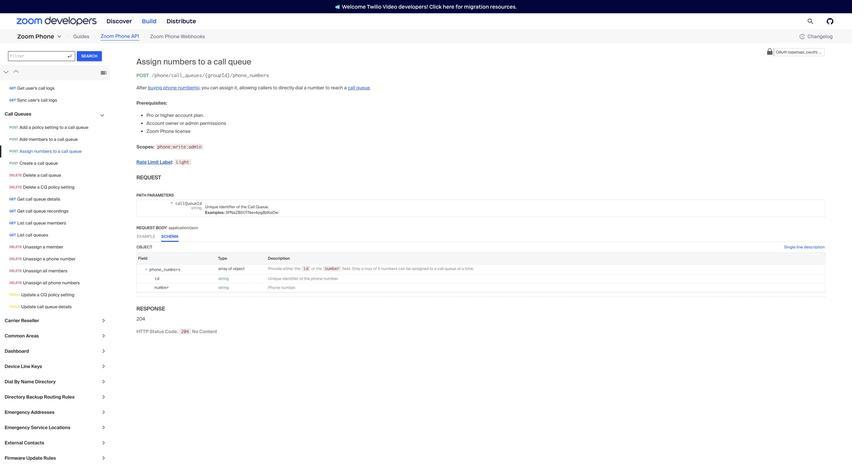 Task type: vqa. For each thing, say whether or not it's contained in the screenshot.
leftmost Create
no



Task type: locate. For each thing, give the bounding box(es) containing it.
zoom for zoom phone
[[17, 33, 34, 40]]

1 zoom from the left
[[17, 33, 34, 40]]

single
[[784, 245, 796, 250]]

http
[[136, 329, 149, 335]]

zoom for zoom phone api
[[100, 33, 114, 40]]

2 string from the top
[[218, 285, 229, 291]]

1 phone from the left
[[35, 33, 54, 40]]

string
[[218, 276, 229, 282], [218, 285, 229, 291]]

status
[[150, 329, 164, 335]]

3 zoom from the left
[[150, 33, 164, 40]]

zoom phone webhooks
[[150, 33, 205, 40]]

phone for zoom phone webhooks
[[165, 33, 180, 40]]

1 request from the top
[[136, 174, 161, 181]]

0 horizontal spatial phone
[[35, 33, 54, 40]]

for
[[456, 3, 463, 10]]

welcome twilio video developers! click here for migration resources.
[[342, 3, 517, 10]]

zoom phone api
[[100, 33, 139, 40]]

object
[[136, 245, 152, 250], [233, 267, 244, 272]]

0 vertical spatial request
[[136, 174, 161, 181]]

type
[[218, 256, 227, 262]]

phone left webhooks
[[165, 33, 180, 40]]

history image
[[800, 34, 808, 39], [800, 34, 805, 39]]

response
[[136, 306, 165, 313]]

application/json
[[169, 226, 198, 231]]

0 vertical spatial object
[[136, 245, 152, 250]]

here
[[443, 3, 454, 10]]

number
[[154, 285, 169, 290]]

3 phone from the left
[[165, 33, 180, 40]]

path
[[136, 193, 146, 198]]

array
[[218, 267, 227, 272]]

object up field at the left bottom of the page
[[136, 245, 152, 250]]

1 string from the top
[[218, 276, 229, 282]]

1 vertical spatial string
[[218, 285, 229, 291]]

1 vertical spatial request
[[136, 226, 155, 231]]

request up path parameters
[[136, 174, 161, 181]]

video
[[383, 3, 397, 10]]

204 left no
[[181, 329, 189, 335]]

204 inside http status code: 204 no content
[[181, 329, 189, 335]]

description
[[804, 245, 825, 250]]

0 vertical spatial 204
[[136, 316, 145, 322]]

1 horizontal spatial object
[[233, 267, 244, 272]]

1 horizontal spatial phone
[[115, 33, 130, 40]]

zoom for zoom phone webhooks
[[150, 33, 164, 40]]

0 horizontal spatial zoom
[[17, 33, 34, 40]]

2 horizontal spatial phone
[[165, 33, 180, 40]]

phone left api
[[115, 33, 130, 40]]

1 vertical spatial 204
[[181, 329, 189, 335]]

request
[[136, 174, 161, 181], [136, 226, 155, 231]]

object right of
[[233, 267, 244, 272]]

phone for zoom phone api
[[115, 33, 130, 40]]

204
[[136, 316, 145, 322], [181, 329, 189, 335]]

guides link
[[73, 33, 90, 40]]

content
[[199, 329, 217, 335]]

2 phone from the left
[[115, 33, 130, 40]]

github image
[[827, 18, 833, 25], [827, 18, 833, 25]]

phone left "down" image
[[35, 33, 54, 40]]

request body application/json
[[136, 226, 198, 231]]

twilio
[[367, 3, 382, 10]]

1 horizontal spatial zoom
[[100, 33, 114, 40]]

- phone_numbers
[[145, 266, 181, 273]]

204 up http
[[136, 316, 145, 322]]

welcome twilio video developers! click here for migration resources. link
[[329, 3, 523, 10]]

2 horizontal spatial zoom
[[150, 33, 164, 40]]

request left body
[[136, 226, 155, 231]]

2 zoom from the left
[[100, 33, 114, 40]]

2 request from the top
[[136, 226, 155, 231]]

phone
[[35, 33, 54, 40], [115, 33, 130, 40], [165, 33, 180, 40]]

search image
[[807, 18, 814, 24], [807, 18, 814, 24]]

0 horizontal spatial 204
[[136, 316, 145, 322]]

1 horizontal spatial 204
[[181, 329, 189, 335]]

down image
[[57, 35, 61, 39]]

migration
[[464, 3, 489, 10]]

zoom
[[17, 33, 34, 40], [100, 33, 114, 40], [150, 33, 164, 40]]

0 vertical spatial string
[[218, 276, 229, 282]]



Task type: describe. For each thing, give the bounding box(es) containing it.
phone_numbers
[[149, 268, 181, 272]]

request for request
[[136, 174, 161, 181]]

no
[[192, 329, 198, 335]]

api
[[131, 33, 139, 40]]

welcome
[[342, 3, 366, 10]]

http status code: 204 no content
[[136, 329, 217, 335]]

resources.
[[490, 3, 517, 10]]

path parameters
[[136, 193, 174, 198]]

notification image
[[335, 5, 342, 9]]

notification image
[[335, 5, 340, 9]]

webhooks
[[181, 33, 205, 40]]

zoom phone api link
[[100, 33, 139, 41]]

line
[[797, 245, 803, 250]]

zoom phone
[[17, 33, 54, 40]]

array of object
[[218, 267, 244, 272]]

field
[[138, 256, 147, 262]]

zoom developer logo image
[[17, 17, 97, 26]]

1 vertical spatial object
[[233, 267, 244, 272]]

parameters
[[147, 193, 174, 198]]

body
[[156, 226, 167, 231]]

developers!
[[398, 3, 428, 10]]

code:
[[165, 329, 178, 335]]

id
[[154, 276, 159, 281]]

string for id
[[218, 276, 229, 282]]

0 horizontal spatial object
[[136, 245, 152, 250]]

click
[[429, 3, 442, 10]]

changelog link
[[800, 33, 833, 40]]

single line description
[[784, 245, 825, 250]]

request for request body application/json
[[136, 226, 155, 231]]

-
[[145, 266, 148, 273]]

of
[[228, 267, 232, 272]]

phone for zoom phone
[[35, 33, 54, 40]]

guides
[[73, 33, 90, 40]]

changelog
[[808, 33, 833, 40]]

string for number
[[218, 285, 229, 291]]

zoom phone webhooks link
[[150, 33, 205, 40]]



